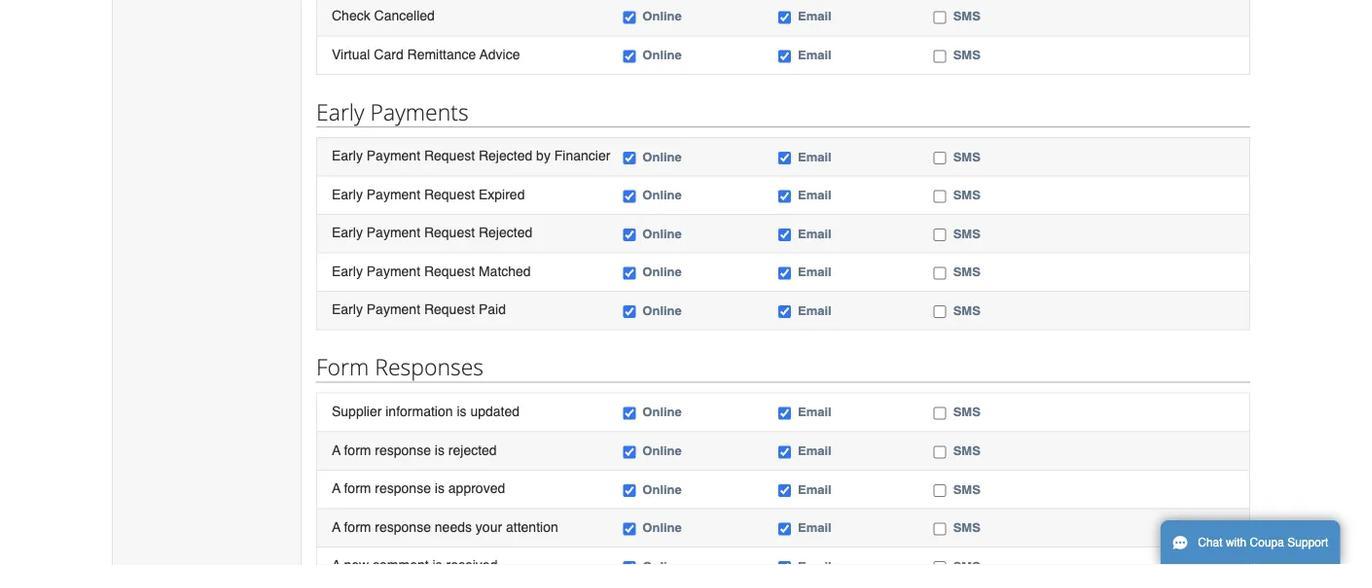 Task type: vqa. For each thing, say whether or not it's contained in the screenshot.
the 15
no



Task type: describe. For each thing, give the bounding box(es) containing it.
form responses
[[316, 352, 484, 382]]

a for a form response needs your attention
[[332, 519, 341, 535]]

information
[[386, 403, 453, 419]]

support
[[1288, 536, 1328, 550]]

remittance
[[407, 46, 476, 62]]

payment for early payment request rejected
[[367, 225, 420, 240]]

online for virtual card remittance advice
[[642, 47, 682, 62]]

attention
[[506, 519, 558, 535]]

online for early payment request matched
[[642, 265, 682, 279]]

response for approved
[[375, 480, 431, 496]]

responses
[[375, 352, 484, 382]]

early for early payment request expired
[[332, 186, 363, 202]]

request for early payment request expired
[[424, 186, 475, 202]]

payment for early payment request expired
[[367, 186, 420, 202]]

0 vertical spatial is
[[457, 403, 467, 419]]

sms for early payment request rejected
[[953, 226, 981, 241]]

email for early payment request paid
[[798, 303, 832, 318]]

coupa
[[1250, 536, 1284, 550]]

check cancelled
[[332, 7, 435, 23]]

chat with coupa support button
[[1161, 521, 1340, 565]]

matched
[[479, 263, 531, 279]]

sms for check cancelled
[[953, 9, 981, 24]]

online for check cancelled
[[642, 9, 682, 24]]

email for a form response needs your attention
[[798, 520, 832, 535]]

sms for early payment request rejected by financier
[[953, 149, 981, 164]]

early for early payment request matched
[[332, 263, 363, 279]]

a form response needs your attention
[[332, 519, 558, 535]]

is for rejected
[[435, 442, 445, 458]]

sms for early payment request paid
[[953, 303, 981, 318]]

form for a form response needs your attention
[[344, 519, 371, 535]]

request for early payment request matched
[[424, 263, 475, 279]]

rejected for early payment request rejected by financier
[[479, 148, 532, 163]]

payments
[[370, 96, 469, 126]]

sms for early payment request matched
[[953, 265, 981, 279]]

response for rejected
[[375, 442, 431, 458]]

online for a form response is rejected
[[642, 443, 682, 458]]

early payment request rejected by financier
[[332, 148, 610, 163]]

needs
[[435, 519, 472, 535]]

rejected
[[448, 442, 497, 458]]

by
[[536, 148, 551, 163]]

email for early payment request expired
[[798, 188, 832, 202]]

supplier information is updated
[[332, 403, 520, 419]]

card
[[374, 46, 403, 62]]

sms for a form response is approved
[[953, 482, 981, 497]]

email for early payment request rejected
[[798, 226, 832, 241]]

approved
[[448, 480, 505, 496]]

email for a form response is approved
[[798, 482, 832, 497]]

rejected for early payment request rejected
[[479, 225, 532, 240]]

early for early payments
[[316, 96, 364, 126]]

form
[[316, 352, 369, 382]]

a for a form response is rejected
[[332, 442, 341, 458]]

check
[[332, 7, 370, 23]]

cancelled
[[374, 7, 435, 23]]

sms for supplier information is updated
[[953, 405, 981, 420]]



Task type: locate. For each thing, give the bounding box(es) containing it.
2 online from the top
[[642, 47, 682, 62]]

4 payment from the top
[[367, 263, 420, 279]]

sms for early payment request expired
[[953, 188, 981, 202]]

8 sms from the top
[[953, 405, 981, 420]]

1 vertical spatial is
[[435, 442, 445, 458]]

email for early payment request matched
[[798, 265, 832, 279]]

early payment request rejected
[[332, 225, 532, 240]]

rejected up "matched"
[[479, 225, 532, 240]]

rejected left 'by' at the left top
[[479, 148, 532, 163]]

10 email from the top
[[798, 482, 832, 497]]

3 form from the top
[[344, 519, 371, 535]]

early down virtual
[[316, 96, 364, 126]]

6 online from the top
[[642, 265, 682, 279]]

1 vertical spatial response
[[375, 480, 431, 496]]

request up early payment request expired
[[424, 148, 475, 163]]

request down early payment request rejected
[[424, 263, 475, 279]]

virtual card remittance advice
[[332, 46, 520, 62]]

request for early payment request rejected by financier
[[424, 148, 475, 163]]

early
[[316, 96, 364, 126], [332, 148, 363, 163], [332, 186, 363, 202], [332, 225, 363, 240], [332, 263, 363, 279], [332, 302, 363, 317]]

rejected
[[479, 148, 532, 163], [479, 225, 532, 240]]

1 form from the top
[[344, 442, 371, 458]]

sms
[[953, 9, 981, 24], [953, 47, 981, 62], [953, 149, 981, 164], [953, 188, 981, 202], [953, 226, 981, 241], [953, 265, 981, 279], [953, 303, 981, 318], [953, 405, 981, 420], [953, 443, 981, 458], [953, 482, 981, 497], [953, 520, 981, 535]]

online
[[642, 9, 682, 24], [642, 47, 682, 62], [642, 149, 682, 164], [642, 188, 682, 202], [642, 226, 682, 241], [642, 265, 682, 279], [642, 303, 682, 318], [642, 405, 682, 420], [642, 443, 682, 458], [642, 482, 682, 497], [642, 520, 682, 535]]

email for early payment request rejected by financier
[[798, 149, 832, 164]]

None checkbox
[[623, 11, 636, 24], [934, 11, 946, 24], [778, 152, 791, 164], [623, 190, 636, 203], [623, 229, 636, 241], [623, 407, 636, 420], [778, 407, 791, 420], [934, 407, 946, 420], [623, 446, 636, 459], [778, 446, 791, 459], [623, 484, 636, 497], [778, 484, 791, 497], [778, 523, 791, 536], [623, 561, 636, 565], [778, 561, 791, 565], [934, 561, 946, 565], [623, 11, 636, 24], [934, 11, 946, 24], [778, 152, 791, 164], [623, 190, 636, 203], [623, 229, 636, 241], [623, 407, 636, 420], [778, 407, 791, 420], [934, 407, 946, 420], [623, 446, 636, 459], [778, 446, 791, 459], [623, 484, 636, 497], [778, 484, 791, 497], [778, 523, 791, 536], [623, 561, 636, 565], [778, 561, 791, 565], [934, 561, 946, 565]]

11 online from the top
[[642, 520, 682, 535]]

is left approved
[[435, 480, 445, 496]]

payment for early payment request paid
[[367, 302, 420, 317]]

early down early payments
[[332, 148, 363, 163]]

request up early payment request matched
[[424, 225, 475, 240]]

early payments
[[316, 96, 469, 126]]

request up early payment request rejected
[[424, 186, 475, 202]]

8 online from the top
[[642, 405, 682, 420]]

1 a from the top
[[332, 442, 341, 458]]

request for early payment request rejected
[[424, 225, 475, 240]]

form
[[344, 442, 371, 458], [344, 480, 371, 496], [344, 519, 371, 535]]

7 sms from the top
[[953, 303, 981, 318]]

advice
[[480, 46, 520, 62]]

0 vertical spatial rejected
[[479, 148, 532, 163]]

virtual
[[332, 46, 370, 62]]

online for early payment request rejected
[[642, 226, 682, 241]]

response down a form response is approved
[[375, 519, 431, 535]]

3 sms from the top
[[953, 149, 981, 164]]

expired
[[479, 186, 525, 202]]

3 a from the top
[[332, 519, 341, 535]]

1 vertical spatial a
[[332, 480, 341, 496]]

2 rejected from the top
[[479, 225, 532, 240]]

online for early payment request expired
[[642, 188, 682, 202]]

7 email from the top
[[798, 303, 832, 318]]

2 response from the top
[[375, 480, 431, 496]]

3 email from the top
[[798, 149, 832, 164]]

4 request from the top
[[424, 263, 475, 279]]

early payment request paid
[[332, 302, 506, 317]]

11 email from the top
[[798, 520, 832, 535]]

10 sms from the top
[[953, 482, 981, 497]]

early for early payment request rejected by financier
[[332, 148, 363, 163]]

early up form
[[332, 302, 363, 317]]

4 sms from the top
[[953, 188, 981, 202]]

early up early payment request paid
[[332, 263, 363, 279]]

payment up early payment request rejected
[[367, 186, 420, 202]]

sms for a form response is rejected
[[953, 443, 981, 458]]

early down early payment request expired
[[332, 225, 363, 240]]

2 payment from the top
[[367, 186, 420, 202]]

request for early payment request paid
[[424, 302, 475, 317]]

2 vertical spatial a
[[332, 519, 341, 535]]

5 online from the top
[[642, 226, 682, 241]]

7 online from the top
[[642, 303, 682, 318]]

response down the a form response is rejected
[[375, 480, 431, 496]]

a form response is rejected
[[332, 442, 497, 458]]

3 payment from the top
[[367, 225, 420, 240]]

5 payment from the top
[[367, 302, 420, 317]]

1 payment from the top
[[367, 148, 420, 163]]

payment down early payments
[[367, 148, 420, 163]]

2 vertical spatial response
[[375, 519, 431, 535]]

form for a form response is approved
[[344, 480, 371, 496]]

request
[[424, 148, 475, 163], [424, 186, 475, 202], [424, 225, 475, 240], [424, 263, 475, 279], [424, 302, 475, 317]]

0 vertical spatial a
[[332, 442, 341, 458]]

4 email from the top
[[798, 188, 832, 202]]

email
[[798, 9, 832, 24], [798, 47, 832, 62], [798, 149, 832, 164], [798, 188, 832, 202], [798, 226, 832, 241], [798, 265, 832, 279], [798, 303, 832, 318], [798, 405, 832, 420], [798, 443, 832, 458], [798, 482, 832, 497], [798, 520, 832, 535]]

online for early payment request rejected by financier
[[642, 149, 682, 164]]

6 sms from the top
[[953, 265, 981, 279]]

early for early payment request rejected
[[332, 225, 363, 240]]

2 vertical spatial form
[[344, 519, 371, 535]]

payment for early payment request matched
[[367, 263, 420, 279]]

a for a form response is approved
[[332, 480, 341, 496]]

online for early payment request paid
[[642, 303, 682, 318]]

3 response from the top
[[375, 519, 431, 535]]

1 request from the top
[[424, 148, 475, 163]]

online for a form response needs your attention
[[642, 520, 682, 535]]

with
[[1226, 536, 1247, 550]]

sms for virtual card remittance advice
[[953, 47, 981, 62]]

5 sms from the top
[[953, 226, 981, 241]]

9 online from the top
[[642, 443, 682, 458]]

payment down early payment request expired
[[367, 225, 420, 240]]

supplier
[[332, 403, 382, 419]]

chat with coupa support
[[1198, 536, 1328, 550]]

response
[[375, 442, 431, 458], [375, 480, 431, 496], [375, 519, 431, 535]]

2 vertical spatial is
[[435, 480, 445, 496]]

paid
[[479, 302, 506, 317]]

2 sms from the top
[[953, 47, 981, 62]]

a form response is approved
[[332, 480, 505, 496]]

early payment request matched
[[332, 263, 531, 279]]

1 online from the top
[[642, 9, 682, 24]]

3 online from the top
[[642, 149, 682, 164]]

payment
[[367, 148, 420, 163], [367, 186, 420, 202], [367, 225, 420, 240], [367, 263, 420, 279], [367, 302, 420, 317]]

0 vertical spatial form
[[344, 442, 371, 458]]

2 form from the top
[[344, 480, 371, 496]]

email for virtual card remittance advice
[[798, 47, 832, 62]]

early for early payment request paid
[[332, 302, 363, 317]]

early up early payment request rejected
[[332, 186, 363, 202]]

11 sms from the top
[[953, 520, 981, 535]]

a
[[332, 442, 341, 458], [332, 480, 341, 496], [332, 519, 341, 535]]

1 sms from the top
[[953, 9, 981, 24]]

is left rejected
[[435, 442, 445, 458]]

1 response from the top
[[375, 442, 431, 458]]

request down early payment request matched
[[424, 302, 475, 317]]

9 email from the top
[[798, 443, 832, 458]]

early payment request expired
[[332, 186, 525, 202]]

10 online from the top
[[642, 482, 682, 497]]

payment up early payment request paid
[[367, 263, 420, 279]]

financier
[[554, 148, 610, 163]]

1 rejected from the top
[[479, 148, 532, 163]]

response for your
[[375, 519, 431, 535]]

payment down early payment request matched
[[367, 302, 420, 317]]

online for a form response is approved
[[642, 482, 682, 497]]

email for check cancelled
[[798, 9, 832, 24]]

response up a form response is approved
[[375, 442, 431, 458]]

is for approved
[[435, 480, 445, 496]]

6 email from the top
[[798, 265, 832, 279]]

4 online from the top
[[642, 188, 682, 202]]

form for a form response is rejected
[[344, 442, 371, 458]]

1 email from the top
[[798, 9, 832, 24]]

updated
[[470, 403, 520, 419]]

2 email from the top
[[798, 47, 832, 62]]

8 email from the top
[[798, 405, 832, 420]]

5 email from the top
[[798, 226, 832, 241]]

email for supplier information is updated
[[798, 405, 832, 420]]

9 sms from the top
[[953, 443, 981, 458]]

3 request from the top
[[424, 225, 475, 240]]

form down the a form response is rejected
[[344, 480, 371, 496]]

1 vertical spatial form
[[344, 480, 371, 496]]

email for a form response is rejected
[[798, 443, 832, 458]]

2 a from the top
[[332, 480, 341, 496]]

1 vertical spatial rejected
[[479, 225, 532, 240]]

0 vertical spatial response
[[375, 442, 431, 458]]

online for supplier information is updated
[[642, 405, 682, 420]]

form down a form response is approved
[[344, 519, 371, 535]]

sms for a form response needs your attention
[[953, 520, 981, 535]]

your
[[476, 519, 502, 535]]

chat
[[1198, 536, 1223, 550]]

5 request from the top
[[424, 302, 475, 317]]

2 request from the top
[[424, 186, 475, 202]]

is left updated
[[457, 403, 467, 419]]

None checkbox
[[778, 11, 791, 24], [623, 50, 636, 63], [778, 50, 791, 63], [934, 50, 946, 63], [623, 152, 636, 164], [934, 152, 946, 164], [778, 190, 791, 203], [934, 190, 946, 203], [778, 229, 791, 241], [934, 229, 946, 241], [623, 267, 636, 280], [778, 267, 791, 280], [934, 267, 946, 280], [623, 306, 636, 318], [778, 306, 791, 318], [934, 306, 946, 318], [934, 446, 946, 459], [934, 484, 946, 497], [623, 523, 636, 536], [934, 523, 946, 536], [778, 11, 791, 24], [623, 50, 636, 63], [778, 50, 791, 63], [934, 50, 946, 63], [623, 152, 636, 164], [934, 152, 946, 164], [778, 190, 791, 203], [934, 190, 946, 203], [778, 229, 791, 241], [934, 229, 946, 241], [623, 267, 636, 280], [778, 267, 791, 280], [934, 267, 946, 280], [623, 306, 636, 318], [778, 306, 791, 318], [934, 306, 946, 318], [934, 446, 946, 459], [934, 484, 946, 497], [623, 523, 636, 536], [934, 523, 946, 536]]

payment for early payment request rejected by financier
[[367, 148, 420, 163]]

form down supplier
[[344, 442, 371, 458]]

is
[[457, 403, 467, 419], [435, 442, 445, 458], [435, 480, 445, 496]]



